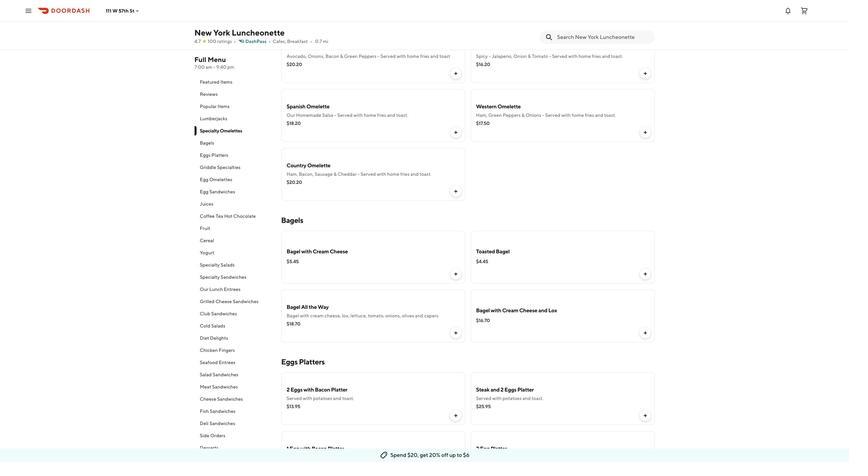Task type: locate. For each thing, give the bounding box(es) containing it.
2 horizontal spatial •
[[311, 39, 313, 44]]

& inside country omelette ham, bacon, sausage & cheddar - served with home fries and toast. $20.20
[[334, 172, 337, 177]]

egg sandwiches
[[200, 189, 235, 195]]

tomato,
[[368, 313, 385, 319]]

ham, down country
[[287, 172, 298, 177]]

toast. inside western omelette ham, green peppers & onions - served with home fries and toast. $17.50
[[605, 113, 616, 118]]

items right 'popular'
[[218, 104, 230, 109]]

sandwiches up meat sandwiches
[[213, 372, 239, 378]]

eggs inside the 2 eggs with bacon platter served with potatoes and toast. $13.95
[[291, 387, 303, 393]]

0 vertical spatial our
[[287, 113, 295, 118]]

sandwiches down grilled cheese sandwiches
[[211, 311, 237, 317]]

0 horizontal spatial bagels
[[200, 140, 214, 146]]

$18.70
[[287, 322, 301, 327]]

served inside spanish omelette our homemade salsa - served with home fries and toast. $18.20
[[337, 113, 353, 118]]

homemade
[[296, 113, 321, 118]]

reviews button
[[195, 88, 273, 100]]

2 potatoes from the left
[[503, 396, 522, 402]]

1 vertical spatial entrees
[[219, 360, 236, 366]]

bagel up $5.45
[[287, 249, 300, 255]]

mexican omelette spicy - jalapeno, onion & tomato - served with home fries and toast. $16.20
[[476, 44, 623, 67]]

omelette inside mexican omelette spicy - jalapeno, onion & tomato - served with home fries and toast. $16.20
[[498, 44, 521, 51]]

0 horizontal spatial platters
[[212, 153, 228, 158]]

- inside spanish omelette our homemade salsa - served with home fries and toast. $18.20
[[334, 113, 337, 118]]

mi
[[323, 39, 328, 44]]

add item to cart image for 2 eggs with bacon platter
[[453, 413, 459, 419]]

omelette inside spanish omelette our homemade salsa - served with home fries and toast. $18.20
[[307, 103, 330, 110]]

salads
[[221, 262, 235, 268], [211, 324, 225, 329]]

bagel up $16.70
[[476, 308, 490, 314]]

•
[[234, 39, 236, 44], [269, 39, 271, 44], [311, 39, 313, 44]]

home inside spanish omelette our homemade salsa - served with home fries and toast. $18.20
[[364, 113, 376, 118]]

egg up juices
[[200, 189, 209, 195]]

club sandwiches
[[200, 311, 237, 317]]

omelettes down lumberjacks button
[[220, 128, 242, 134]]

open menu image
[[24, 7, 33, 15]]

0 vertical spatial eggs platters
[[200, 153, 228, 158]]

3 • from the left
[[311, 39, 313, 44]]

delights
[[210, 336, 228, 341]]

and inside country omelette ham, bacon, sausage & cheddar - served with home fries and toast. $20.20
[[411, 172, 419, 177]]

our left lunch
[[200, 287, 208, 292]]

bacon inside the california omelette avocado, onions, bacon & green peppers - served with home fries and toast $20.20
[[326, 54, 339, 59]]

0 vertical spatial $20.20
[[287, 62, 302, 67]]

featured items
[[200, 79, 233, 85]]

0 vertical spatial platters
[[212, 153, 228, 158]]

entrees down specialty sandwiches button
[[224, 287, 241, 292]]

our inside spanish omelette our homemade salsa - served with home fries and toast. $18.20
[[287, 113, 295, 118]]

• left 0.7
[[311, 39, 313, 44]]

served inside steak and 2 eggs platter served with potatoes and toast. $25.95
[[476, 396, 492, 402]]

coffee
[[200, 214, 215, 219]]

- inside western omelette ham, green peppers & onions - served with home fries and toast. $17.50
[[542, 113, 545, 118]]

Item Search search field
[[557, 34, 650, 41]]

cafes, breakfast • 0.7 mi
[[273, 39, 328, 44]]

all
[[301, 304, 308, 311]]

home inside western omelette ham, green peppers & onions - served with home fries and toast. $17.50
[[572, 113, 584, 118]]

1 vertical spatial eggs platters
[[281, 358, 325, 367]]

deli sandwiches
[[200, 421, 235, 427]]

omelettes
[[220, 128, 242, 134], [209, 177, 232, 182]]

sandwiches inside "button"
[[233, 299, 259, 305]]

spanish omelette our homemade salsa - served with home fries and toast. $18.20
[[287, 103, 408, 126]]

bagels button
[[195, 137, 273, 149]]

omelette down mi
[[311, 44, 334, 51]]

with inside steak and 2 eggs platter served with potatoes and toast. $25.95
[[493, 396, 502, 402]]

2 eggs with bacon platter served with potatoes and toast. $13.95
[[287, 387, 354, 410]]

0 vertical spatial entrees
[[224, 287, 241, 292]]

1 potatoes from the left
[[313, 396, 332, 402]]

egg down griddle
[[200, 177, 209, 182]]

1 • from the left
[[234, 39, 236, 44]]

cold salads
[[200, 324, 225, 329]]

0 vertical spatial items
[[221, 79, 233, 85]]

omelette inside the california omelette avocado, onions, bacon & green peppers - served with home fries and toast $20.20
[[311, 44, 334, 51]]

bacon for 2 eggs with bacon platter served with potatoes and toast. $13.95
[[315, 387, 330, 393]]

with inside country omelette ham, bacon, sausage & cheddar - served with home fries and toast. $20.20
[[377, 172, 386, 177]]

1
[[287, 446, 289, 452]]

steak and 2 eggs platter served with potatoes and toast. $25.95
[[476, 387, 544, 410]]

specialty inside button
[[200, 275, 220, 280]]

with inside mexican omelette spicy - jalapeno, onion & tomato - served with home fries and toast. $16.20
[[569, 54, 578, 59]]

items for featured items
[[221, 79, 233, 85]]

specialty down yogurt
[[200, 262, 220, 268]]

2 $20.20 from the top
[[287, 180, 302, 185]]

eggs inside steak and 2 eggs platter served with potatoes and toast. $25.95
[[505, 387, 517, 393]]

• for cafes, breakfast • 0.7 mi
[[311, 39, 313, 44]]

1 vertical spatial items
[[218, 104, 230, 109]]

0 vertical spatial bacon
[[326, 54, 339, 59]]

1 vertical spatial peppers
[[503, 113, 521, 118]]

0 vertical spatial green
[[344, 54, 358, 59]]

served inside mexican omelette spicy - jalapeno, onion & tomato - served with home fries and toast. $16.20
[[552, 54, 568, 59]]

& right onion
[[528, 54, 531, 59]]

cheese sandwiches
[[200, 397, 243, 402]]

and inside western omelette ham, green peppers & onions - served with home fries and toast. $17.50
[[595, 113, 604, 118]]

& for country omelette
[[334, 172, 337, 177]]

0 vertical spatial omelettes
[[220, 128, 242, 134]]

0 horizontal spatial green
[[344, 54, 358, 59]]

sandwiches down "cheese sandwiches"
[[210, 409, 236, 414]]

off
[[442, 452, 449, 459]]

omelette up homemade
[[307, 103, 330, 110]]

1 horizontal spatial bagels
[[281, 216, 303, 225]]

with inside western omelette ham, green peppers & onions - served with home fries and toast. $17.50
[[562, 113, 571, 118]]

2 horizontal spatial 2
[[501, 387, 504, 393]]

0 horizontal spatial cream
[[313, 249, 329, 255]]

specialty for specialty sandwiches
[[200, 275, 220, 280]]

and inside spanish omelette our homemade salsa - served with home fries and toast. $18.20
[[387, 113, 396, 118]]

popular items button
[[195, 100, 273, 113]]

salads up specialty sandwiches
[[221, 262, 235, 268]]

0 horizontal spatial our
[[200, 287, 208, 292]]

1 $20.20 from the top
[[287, 62, 302, 67]]

bacon for 1 egg with bacon platter
[[312, 446, 327, 452]]

coffee tea hot chocolate
[[200, 214, 256, 219]]

fries
[[420, 54, 430, 59], [592, 54, 601, 59], [377, 113, 386, 118], [585, 113, 594, 118], [401, 172, 410, 177]]

sandwiches inside button
[[210, 409, 236, 414]]

cream for bagel with cream cheese and lox
[[502, 308, 519, 314]]

meat sandwiches
[[200, 385, 238, 390]]

add item to cart image for bagel all the way
[[453, 331, 459, 336]]

1 egg with bacon platter
[[287, 446, 344, 452]]

1 horizontal spatial our
[[287, 113, 295, 118]]

potatoes inside the 2 eggs with bacon platter served with potatoes and toast. $13.95
[[313, 396, 332, 402]]

• down new york luncheonette
[[234, 39, 236, 44]]

bagels
[[200, 140, 214, 146], [281, 216, 303, 225]]

potatoes inside steak and 2 eggs platter served with potatoes and toast. $25.95
[[503, 396, 522, 402]]

0 vertical spatial ham,
[[476, 113, 488, 118]]

platter for steak and 2 eggs platter served with potatoes and toast. $25.95
[[518, 387, 534, 393]]

our up $18.20
[[287, 113, 295, 118]]

platters
[[212, 153, 228, 158], [299, 358, 325, 367]]

grilled
[[200, 299, 215, 305]]

& left onions
[[522, 113, 525, 118]]

add item to cart image
[[643, 71, 648, 76], [643, 130, 648, 135], [453, 331, 459, 336], [643, 331, 648, 336]]

yogurt button
[[195, 247, 273, 259]]

add item to cart image for mexican omelette
[[643, 71, 648, 76]]

toast
[[440, 54, 451, 59]]

0 vertical spatial peppers
[[359, 54, 377, 59]]

2 vertical spatial specialty
[[200, 275, 220, 280]]

1 horizontal spatial green
[[489, 113, 502, 118]]

sandwiches up our lunch entrees button
[[221, 275, 247, 280]]

0 vertical spatial bagels
[[200, 140, 214, 146]]

2 inside the 2 eggs with bacon platter served with potatoes and toast. $13.95
[[287, 387, 290, 393]]

2 right $6
[[476, 446, 479, 452]]

sandwiches up club sandwiches button
[[233, 299, 259, 305]]

cream
[[313, 249, 329, 255], [502, 308, 519, 314]]

$20.20 inside country omelette ham, bacon, sausage & cheddar - served with home fries and toast. $20.20
[[287, 180, 302, 185]]

2 • from the left
[[269, 39, 271, 44]]

ham, inside country omelette ham, bacon, sausage & cheddar - served with home fries and toast. $20.20
[[287, 172, 298, 177]]

0 horizontal spatial eggs platters
[[200, 153, 228, 158]]

home inside country omelette ham, bacon, sausage & cheddar - served with home fries and toast. $20.20
[[387, 172, 400, 177]]

cheddar
[[338, 172, 357, 177]]

2 egg platter
[[476, 446, 507, 452]]

egg right $6
[[480, 446, 490, 452]]

home inside the california omelette avocado, onions, bacon & green peppers - served with home fries and toast $20.20
[[407, 54, 420, 59]]

ham, up $17.50
[[476, 113, 488, 118]]

omelettes for egg omelettes
[[209, 177, 232, 182]]

& inside western omelette ham, green peppers & onions - served with home fries and toast. $17.50
[[522, 113, 525, 118]]

bacon inside the 2 eggs with bacon platter served with potatoes and toast. $13.95
[[315, 387, 330, 393]]

add item to cart image for bagel with cream cheese and lox
[[643, 331, 648, 336]]

omelette inside western omelette ham, green peppers & onions - served with home fries and toast. $17.50
[[498, 103, 521, 110]]

1 vertical spatial ham,
[[287, 172, 298, 177]]

& inside the california omelette avocado, onions, bacon & green peppers - served with home fries and toast $20.20
[[340, 54, 343, 59]]

sandwiches up "orders"
[[210, 421, 235, 427]]

1 horizontal spatial 2
[[476, 446, 479, 452]]

deli
[[200, 421, 209, 427]]

2 vertical spatial bacon
[[312, 446, 327, 452]]

omelette for spanish omelette
[[307, 103, 330, 110]]

sausage
[[315, 172, 333, 177]]

fries inside country omelette ham, bacon, sausage & cheddar - served with home fries and toast. $20.20
[[401, 172, 410, 177]]

potatoes for bacon
[[313, 396, 332, 402]]

lox
[[549, 308, 557, 314]]

omelette up jalapeno, on the top of page
[[498, 44, 521, 51]]

3 specialty from the top
[[200, 275, 220, 280]]

salads down club sandwiches
[[211, 324, 225, 329]]

jalapeno,
[[492, 54, 513, 59]]

specialty salads
[[200, 262, 235, 268]]

2 up $13.95
[[287, 387, 290, 393]]

0 horizontal spatial potatoes
[[313, 396, 332, 402]]

platter for 1 egg with bacon platter
[[328, 446, 344, 452]]

add item to cart image for steak and 2 eggs platter
[[643, 413, 648, 419]]

sandwiches down egg omelettes
[[209, 189, 235, 195]]

dashpass
[[246, 39, 267, 44]]

spend $20, get 20% off up to $6
[[391, 452, 470, 459]]

omelette for mexican omelette
[[498, 44, 521, 51]]

sandwiches up "cheese sandwiches"
[[212, 385, 238, 390]]

specialty down lumberjacks
[[200, 128, 219, 134]]

1 vertical spatial platters
[[299, 358, 325, 367]]

toast.
[[611, 54, 623, 59], [396, 113, 408, 118], [605, 113, 616, 118], [420, 172, 432, 177], [342, 396, 354, 402], [532, 396, 544, 402]]

cheese,
[[325, 313, 341, 319]]

avocado,
[[287, 54, 307, 59]]

& right sausage
[[334, 172, 337, 177]]

salads inside "button"
[[211, 324, 225, 329]]

omelette for california omelette
[[311, 44, 334, 51]]

country
[[287, 162, 306, 169]]

1 vertical spatial cream
[[502, 308, 519, 314]]

1 horizontal spatial cream
[[502, 308, 519, 314]]

onions,
[[386, 313, 401, 319]]

sandwiches down meat sandwiches button
[[217, 397, 243, 402]]

0 horizontal spatial 2
[[287, 387, 290, 393]]

0 horizontal spatial peppers
[[359, 54, 377, 59]]

0 items, open order cart image
[[801, 7, 809, 15]]

specialty for specialty salads
[[200, 262, 220, 268]]

- inside full menu 7:00 am - 9:40 pm
[[213, 64, 215, 70]]

1 specialty from the top
[[200, 128, 219, 134]]

platters inside button
[[212, 153, 228, 158]]

ham, inside western omelette ham, green peppers & onions - served with home fries and toast. $17.50
[[476, 113, 488, 118]]

0 horizontal spatial •
[[234, 39, 236, 44]]

ham, for western
[[476, 113, 488, 118]]

0 vertical spatial cream
[[313, 249, 329, 255]]

popular
[[200, 104, 217, 109]]

home inside mexican omelette spicy - jalapeno, onion & tomato - served with home fries and toast. $16.20
[[579, 54, 591, 59]]

toast. inside country omelette ham, bacon, sausage & cheddar - served with home fries and toast. $20.20
[[420, 172, 432, 177]]

4.7
[[195, 39, 201, 44]]

potatoes
[[313, 396, 332, 402], [503, 396, 522, 402]]

1 vertical spatial salads
[[211, 324, 225, 329]]

sandwiches for club sandwiches
[[211, 311, 237, 317]]

omelette for country omelette
[[307, 162, 331, 169]]

specialty omelettes
[[200, 128, 242, 134]]

salads inside "button"
[[221, 262, 235, 268]]

salads for cold salads
[[211, 324, 225, 329]]

fries inside the california omelette avocado, onions, bacon & green peppers - served with home fries and toast $20.20
[[420, 54, 430, 59]]

1 horizontal spatial potatoes
[[503, 396, 522, 402]]

items up 'reviews' button at left top
[[221, 79, 233, 85]]

served inside country omelette ham, bacon, sausage & cheddar - served with home fries and toast. $20.20
[[361, 172, 376, 177]]

1 vertical spatial bagels
[[281, 216, 303, 225]]

100 ratings •
[[208, 39, 236, 44]]

capers
[[424, 313, 439, 319]]

2 specialty from the top
[[200, 262, 220, 268]]

bagel left 'all'
[[287, 304, 300, 311]]

spicy
[[476, 54, 488, 59]]

0 vertical spatial specialty
[[200, 128, 219, 134]]

new
[[195, 28, 212, 37]]

spend
[[391, 452, 407, 459]]

9:40
[[216, 64, 227, 70]]

diet delights
[[200, 336, 228, 341]]

add item to cart image for spanish omelette
[[453, 130, 459, 135]]

omelette right western
[[498, 103, 521, 110]]

2 right steak on the bottom of page
[[501, 387, 504, 393]]

our inside button
[[200, 287, 208, 292]]

served inside the 2 eggs with bacon platter served with potatoes and toast. $13.95
[[287, 396, 302, 402]]

cheese sandwiches button
[[195, 393, 273, 406]]

green inside western omelette ham, green peppers & onions - served with home fries and toast. $17.50
[[489, 113, 502, 118]]

omelette inside country omelette ham, bacon, sausage & cheddar - served with home fries and toast. $20.20
[[307, 162, 331, 169]]

sandwiches inside button
[[209, 189, 235, 195]]

1 vertical spatial our
[[200, 287, 208, 292]]

seafood entrees
[[200, 360, 236, 366]]

with inside the california omelette avocado, onions, bacon & green peppers - served with home fries and toast $20.20
[[397, 54, 406, 59]]

7:00
[[195, 64, 205, 70]]

omelette up sausage
[[307, 162, 331, 169]]

add item to cart image
[[453, 71, 459, 76], [453, 130, 459, 135], [453, 189, 459, 194], [453, 272, 459, 277], [643, 272, 648, 277], [453, 413, 459, 419], [643, 413, 648, 419]]

omelettes down griddle specialties
[[209, 177, 232, 182]]

grilled cheese sandwiches button
[[195, 296, 273, 308]]

specialties
[[217, 165, 241, 170]]

1 vertical spatial omelettes
[[209, 177, 232, 182]]

platter inside steak and 2 eggs platter served with potatoes and toast. $25.95
[[518, 387, 534, 393]]

notification bell image
[[784, 7, 793, 15]]

specialty salads button
[[195, 259, 273, 271]]

1 vertical spatial specialty
[[200, 262, 220, 268]]

platter inside the 2 eggs with bacon platter served with potatoes and toast. $13.95
[[331, 387, 348, 393]]

& right onions,
[[340, 54, 343, 59]]

our
[[287, 113, 295, 118], [200, 287, 208, 292]]

1 horizontal spatial peppers
[[503, 113, 521, 118]]

1 vertical spatial green
[[489, 113, 502, 118]]

with inside spanish omelette our homemade salsa - served with home fries and toast. $18.20
[[354, 113, 363, 118]]

0 horizontal spatial ham,
[[287, 172, 298, 177]]

1 vertical spatial bacon
[[315, 387, 330, 393]]

orders
[[210, 433, 225, 439]]

$20.20 down bacon,
[[287, 180, 302, 185]]

dashpass •
[[246, 39, 271, 44]]

1 horizontal spatial •
[[269, 39, 271, 44]]

$20.20 down avocado,
[[287, 62, 302, 67]]

omelette
[[311, 44, 334, 51], [498, 44, 521, 51], [307, 103, 330, 110], [498, 103, 521, 110], [307, 162, 331, 169]]

and
[[431, 54, 439, 59], [602, 54, 610, 59], [387, 113, 396, 118], [595, 113, 604, 118], [411, 172, 419, 177], [539, 308, 548, 314], [415, 313, 423, 319], [491, 387, 500, 393], [333, 396, 341, 402], [523, 396, 531, 402]]

peppers
[[359, 54, 377, 59], [503, 113, 521, 118]]

2
[[287, 387, 290, 393], [501, 387, 504, 393], [476, 446, 479, 452]]

entrees down "fingers"
[[219, 360, 236, 366]]

get
[[420, 452, 428, 459]]

desserts button
[[195, 442, 273, 454]]

eggs platters
[[200, 153, 228, 158], [281, 358, 325, 367]]

0 vertical spatial salads
[[221, 262, 235, 268]]

1 vertical spatial $20.20
[[287, 180, 302, 185]]

• left cafes,
[[269, 39, 271, 44]]

1 horizontal spatial ham,
[[476, 113, 488, 118]]

specialty inside "button"
[[200, 262, 220, 268]]

omelettes inside button
[[209, 177, 232, 182]]

up
[[450, 452, 456, 459]]

1 horizontal spatial eggs platters
[[281, 358, 325, 367]]

specialty up lunch
[[200, 275, 220, 280]]

lumberjacks button
[[195, 113, 273, 125]]

sandwiches for specialty sandwiches
[[221, 275, 247, 280]]

2 for 2 egg platter
[[476, 446, 479, 452]]

chocolate
[[233, 214, 256, 219]]

luncheonette
[[232, 28, 285, 37]]

salads for specialty salads
[[221, 262, 235, 268]]



Task type: vqa. For each thing, say whether or not it's contained in the screenshot.


Task type: describe. For each thing, give the bounding box(es) containing it.
$18.20
[[287, 121, 301, 126]]

$5.45
[[287, 259, 299, 265]]

cream for bagel with cream cheese
[[313, 249, 329, 255]]

& for western omelette
[[522, 113, 525, 118]]

cereal button
[[195, 235, 273, 247]]

specialty for specialty omelettes
[[200, 128, 219, 134]]

juices
[[200, 201, 214, 207]]

$20,
[[408, 452, 419, 459]]

hot
[[224, 214, 233, 219]]

peppers inside western omelette ham, green peppers & onions - served with home fries and toast. $17.50
[[503, 113, 521, 118]]

cereal
[[200, 238, 214, 244]]

salad
[[200, 372, 212, 378]]

onions,
[[308, 54, 325, 59]]

& for california omelette
[[340, 54, 343, 59]]

sandwiches for deli sandwiches
[[210, 421, 235, 427]]

green inside the california omelette avocado, onions, bacon & green peppers - served with home fries and toast $20.20
[[344, 54, 358, 59]]

deli sandwiches button
[[195, 418, 273, 430]]

cold
[[200, 324, 210, 329]]

platter for 2 eggs with bacon platter served with potatoes and toast. $13.95
[[331, 387, 348, 393]]

salsa
[[322, 113, 334, 118]]

toasted
[[476, 249, 495, 255]]

specialty sandwiches button
[[195, 271, 273, 284]]

toast. inside the 2 eggs with bacon platter served with potatoes and toast. $13.95
[[342, 396, 354, 402]]

lettuce,
[[351, 313, 367, 319]]

and inside the california omelette avocado, onions, bacon & green peppers - served with home fries and toast $20.20
[[431, 54, 439, 59]]

our lunch entrees button
[[195, 284, 273, 296]]

desserts
[[200, 446, 219, 451]]

ratings
[[217, 39, 232, 44]]

w
[[112, 8, 118, 13]]

club
[[200, 311, 210, 317]]

and inside the 2 eggs with bacon platter served with potatoes and toast. $13.95
[[333, 396, 341, 402]]

sandwiches for fish sandwiches
[[210, 409, 236, 414]]

egg inside button
[[200, 177, 209, 182]]

fruit
[[200, 226, 210, 231]]

omelette for western omelette
[[498, 103, 521, 110]]

$4.45
[[476, 259, 488, 265]]

egg omelettes button
[[195, 174, 273, 186]]

onions
[[526, 113, 542, 118]]

1 horizontal spatial platters
[[299, 358, 325, 367]]

items for popular items
[[218, 104, 230, 109]]

ham, for country
[[287, 172, 298, 177]]

breakfast
[[287, 39, 308, 44]]

side orders button
[[195, 430, 273, 442]]

20%
[[429, 452, 441, 459]]

tomato
[[532, 54, 548, 59]]

cold salads button
[[195, 320, 273, 332]]

eggs platters inside eggs platters button
[[200, 153, 228, 158]]

with inside bagel all the way bagel with cream cheese, lox, lettuce, tomato, onions, olives and capers $18.70
[[300, 313, 309, 319]]

menu
[[208, 56, 226, 63]]

potatoes for eggs
[[503, 396, 522, 402]]

side orders
[[200, 433, 225, 439]]

- inside the california omelette avocado, onions, bacon & green peppers - served with home fries and toast $20.20
[[378, 54, 380, 59]]

add item to cart image for bagel with cream cheese
[[453, 272, 459, 277]]

am
[[206, 64, 212, 70]]

eggs inside button
[[200, 153, 211, 158]]

salad sandwiches button
[[195, 369, 273, 381]]

$20.20 inside the california omelette avocado, onions, bacon & green peppers - served with home fries and toast $20.20
[[287, 62, 302, 67]]

sandwiches for salad sandwiches
[[213, 372, 239, 378]]

add item to cart image for western omelette
[[643, 130, 648, 135]]

bagel up the $18.70
[[287, 313, 299, 319]]

egg right 1 at bottom left
[[290, 446, 299, 452]]

- inside country omelette ham, bacon, sausage & cheddar - served with home fries and toast. $20.20
[[358, 172, 360, 177]]

toast. inside mexican omelette spicy - jalapeno, onion & tomato - served with home fries and toast. $16.20
[[611, 54, 623, 59]]

side
[[200, 433, 209, 439]]

fish sandwiches
[[200, 409, 236, 414]]

bagel for bagel with cream cheese
[[287, 249, 300, 255]]

the
[[309, 304, 317, 311]]

& inside mexican omelette spicy - jalapeno, onion & tomato - served with home fries and toast. $16.20
[[528, 54, 531, 59]]

fingers
[[219, 348, 235, 353]]

peppers inside the california omelette avocado, onions, bacon & green peppers - served with home fries and toast $20.20
[[359, 54, 377, 59]]

egg omelettes
[[200, 177, 232, 182]]

lumberjacks
[[200, 116, 227, 121]]

$6
[[463, 452, 470, 459]]

fish
[[200, 409, 209, 414]]

sandwiches for cheese sandwiches
[[217, 397, 243, 402]]

seafood
[[200, 360, 218, 366]]

cheese inside button
[[200, 397, 216, 402]]

featured items button
[[195, 76, 273, 88]]

coffee tea hot chocolate button
[[195, 210, 273, 222]]

and inside mexican omelette spicy - jalapeno, onion & tomato - served with home fries and toast. $16.20
[[602, 54, 610, 59]]

our lunch entrees
[[200, 287, 241, 292]]

$16.20
[[476, 62, 491, 67]]

egg inside button
[[200, 189, 209, 195]]

served inside the california omelette avocado, onions, bacon & green peppers - served with home fries and toast $20.20
[[381, 54, 396, 59]]

and inside bagel all the way bagel with cream cheese, lox, lettuce, tomato, onions, olives and capers $18.70
[[415, 313, 423, 319]]

add item to cart image for california omelette
[[453, 71, 459, 76]]

• for 100 ratings •
[[234, 39, 236, 44]]

fries inside mexican omelette spicy - jalapeno, onion & tomato - served with home fries and toast. $16.20
[[592, 54, 601, 59]]

full menu 7:00 am - 9:40 pm
[[195, 56, 234, 70]]

onion
[[514, 54, 527, 59]]

sandwiches for egg sandwiches
[[209, 189, 235, 195]]

111 w 57th st
[[106, 8, 134, 13]]

juices button
[[195, 198, 273, 210]]

toasted bagel
[[476, 249, 510, 255]]

specialty sandwiches
[[200, 275, 247, 280]]

fruit button
[[195, 222, 273, 235]]

reviews
[[200, 92, 218, 97]]

fries inside spanish omelette our homemade salsa - served with home fries and toast. $18.20
[[377, 113, 386, 118]]

bagel right toasted
[[496, 249, 510, 255]]

2 inside steak and 2 eggs platter served with potatoes and toast. $25.95
[[501, 387, 504, 393]]

steak
[[476, 387, 490, 393]]

chicken fingers
[[200, 348, 235, 353]]

toast. inside spanish omelette our homemade salsa - served with home fries and toast. $18.20
[[396, 113, 408, 118]]

eggs platters button
[[195, 149, 273, 161]]

new york luncheonette
[[195, 28, 285, 37]]

100
[[208, 39, 216, 44]]

olives
[[402, 313, 414, 319]]

0.7
[[315, 39, 322, 44]]

toast. inside steak and 2 eggs platter served with potatoes and toast. $25.95
[[532, 396, 544, 402]]

bagel with cream cheese and lox
[[476, 308, 557, 314]]

meat sandwiches button
[[195, 381, 273, 393]]

57th
[[119, 8, 129, 13]]

2 for 2 eggs with bacon platter served with potatoes and toast. $13.95
[[287, 387, 290, 393]]

chicken
[[200, 348, 218, 353]]

to
[[457, 452, 462, 459]]

bagel for bagel all the way bagel with cream cheese, lox, lettuce, tomato, onions, olives and capers $18.70
[[287, 304, 300, 311]]

western omelette ham, green peppers & onions - served with home fries and toast. $17.50
[[476, 103, 616, 126]]

featured
[[200, 79, 220, 85]]

add item to cart image for toasted bagel
[[643, 272, 648, 277]]

bagel for bagel with cream cheese and lox
[[476, 308, 490, 314]]

california
[[287, 44, 310, 51]]

country omelette ham, bacon, sausage & cheddar - served with home fries and toast. $20.20
[[287, 162, 432, 185]]

$16.70
[[476, 318, 490, 324]]

omelettes for specialty omelettes
[[220, 128, 242, 134]]

st
[[130, 8, 134, 13]]

cheese inside "button"
[[216, 299, 232, 305]]

york
[[213, 28, 230, 37]]

way
[[318, 304, 329, 311]]

fries inside western omelette ham, green peppers & onions - served with home fries and toast. $17.50
[[585, 113, 594, 118]]

add item to cart image for country omelette
[[453, 189, 459, 194]]

california omelette avocado, onions, bacon & green peppers - served with home fries and toast $20.20
[[287, 44, 451, 67]]

$13.95
[[287, 404, 300, 410]]

sandwiches for meat sandwiches
[[212, 385, 238, 390]]

served inside western omelette ham, green peppers & onions - served with home fries and toast. $17.50
[[545, 113, 561, 118]]

bagels inside button
[[200, 140, 214, 146]]

griddle
[[200, 165, 216, 170]]



